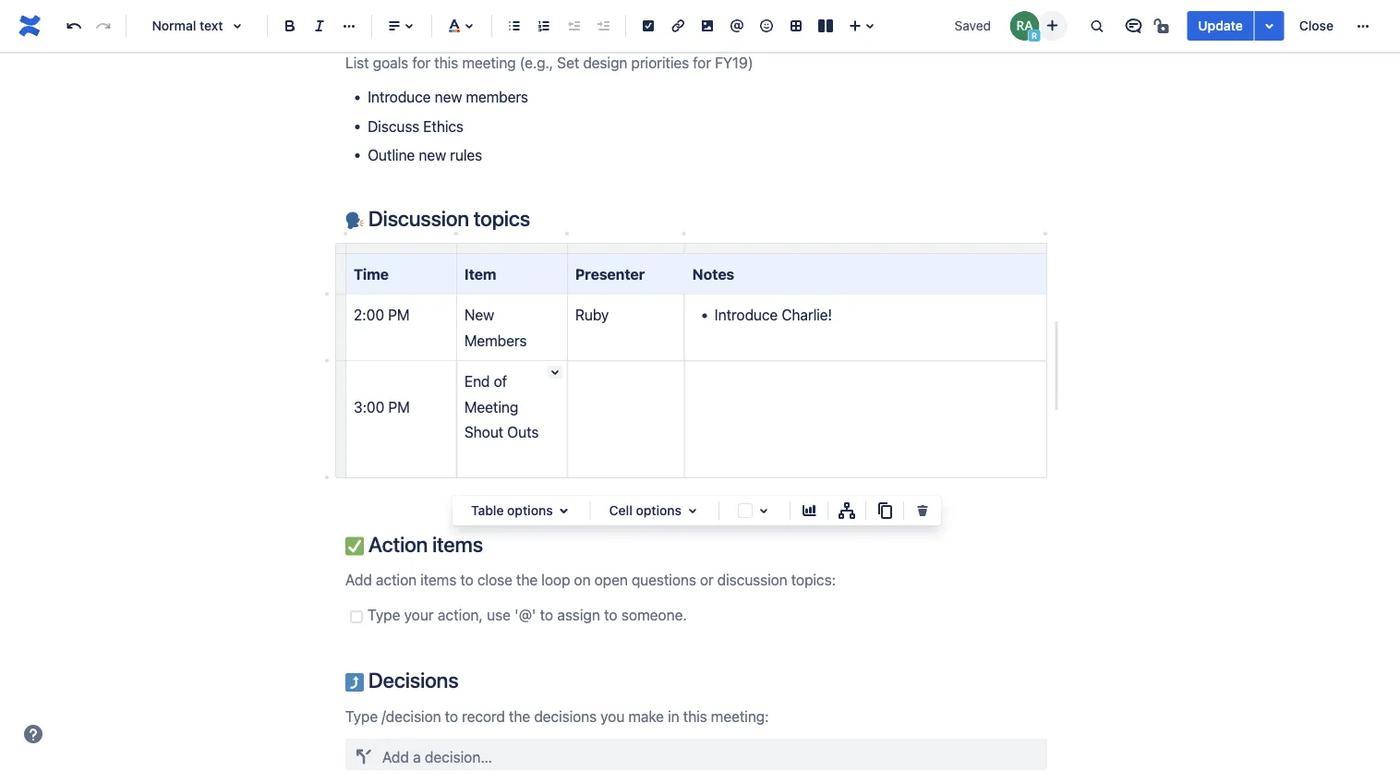 Task type: locate. For each thing, give the bounding box(es) containing it.
1 pm from the top
[[388, 306, 410, 324]]

introduce charlie!
[[715, 306, 832, 324]]

options
[[507, 503, 553, 518], [636, 503, 682, 518]]

expand dropdown menu image
[[682, 500, 704, 522]]

update
[[1198, 18, 1243, 33]]

pm
[[388, 306, 410, 324], [388, 398, 410, 416]]

new up ethics at the top left of the page
[[435, 88, 462, 106]]

manage connected data image
[[836, 500, 858, 522]]

expand dropdown menu image
[[553, 500, 575, 522]]

pm for 2:00 pm
[[388, 306, 410, 324]]

introduce up discuss at the top
[[368, 88, 431, 106]]

align left image
[[383, 15, 405, 37]]

2:00 pm
[[354, 306, 410, 324]]

introduce down "notes"
[[715, 306, 778, 324]]

:arrow_heading_up: image
[[345, 673, 364, 692]]

new for outline
[[419, 146, 446, 164]]

ruby
[[575, 306, 609, 324]]

italic ⌘i image
[[308, 15, 331, 37]]

remove image
[[912, 500, 934, 522]]

1 vertical spatial introduce
[[715, 306, 778, 324]]

options right table
[[507, 503, 553, 518]]

1 vertical spatial new
[[419, 146, 446, 164]]

cell options button
[[598, 500, 711, 522]]

:speaking_head: image
[[345, 211, 364, 230], [345, 211, 364, 230]]

0 vertical spatial new
[[435, 88, 462, 106]]

time
[[354, 265, 389, 283]]

2 pm from the top
[[388, 398, 410, 416]]

discuss ethics
[[368, 117, 464, 135]]

cell options
[[609, 503, 682, 518]]

confluence image
[[15, 11, 44, 41], [15, 11, 44, 41]]

ethics
[[423, 117, 464, 135]]

of
[[494, 373, 507, 390]]

0 horizontal spatial options
[[507, 503, 553, 518]]

options inside dropdown button
[[507, 503, 553, 518]]

saved
[[955, 18, 991, 33]]

1 options from the left
[[507, 503, 553, 518]]

0 vertical spatial introduce
[[368, 88, 431, 106]]

presenter
[[575, 265, 645, 283]]

1 horizontal spatial introduce
[[715, 306, 778, 324]]

introduce new members
[[368, 88, 528, 106]]

1 vertical spatial pm
[[388, 398, 410, 416]]

2 options from the left
[[636, 503, 682, 518]]

end
[[464, 373, 490, 390]]

pm right 3:00
[[388, 398, 410, 416]]

options for cell options
[[636, 503, 682, 518]]

help image
[[22, 723, 44, 745]]

discuss
[[368, 117, 419, 135]]

emoji image
[[755, 15, 778, 37]]

:white_check_mark: image
[[345, 537, 364, 555], [345, 537, 364, 555]]

text
[[200, 18, 223, 33]]

editable content region
[[316, 0, 1077, 771]]

members
[[466, 88, 528, 106]]

0 horizontal spatial introduce
[[368, 88, 431, 106]]

close
[[1299, 18, 1334, 33]]

table
[[471, 503, 504, 518]]

new down ethics at the top left of the page
[[419, 146, 446, 164]]

options right cell
[[636, 503, 682, 518]]

new for introduce
[[435, 88, 462, 106]]

new
[[435, 88, 462, 106], [419, 146, 446, 164]]

table image
[[785, 15, 807, 37]]

items
[[432, 531, 483, 556]]

comment icon image
[[1122, 15, 1145, 37]]

outline
[[368, 146, 415, 164]]

pm for 3:00 pm
[[388, 398, 410, 416]]

introduce
[[368, 88, 431, 106], [715, 306, 778, 324]]

options inside popup button
[[636, 503, 682, 518]]

cell background image
[[753, 500, 775, 522]]

mention image
[[726, 15, 748, 37]]

1 horizontal spatial options
[[636, 503, 682, 518]]

meeting
[[464, 398, 518, 416]]

update button
[[1187, 11, 1254, 41]]

options for table options
[[507, 503, 553, 518]]

0 vertical spatial pm
[[388, 306, 410, 324]]

decisions
[[364, 667, 458, 692]]

introduce for introduce charlie!
[[715, 306, 778, 324]]

action items
[[364, 531, 483, 556]]

new
[[464, 306, 494, 324]]

pm right 2:00
[[388, 306, 410, 324]]

table options button
[[460, 500, 582, 522]]

rules
[[450, 146, 482, 164]]

numbered list ⌘⇧7 image
[[533, 15, 555, 37]]

more image
[[1352, 15, 1374, 37]]

close button
[[1288, 11, 1345, 41]]



Task type: describe. For each thing, give the bounding box(es) containing it.
undo ⌘z image
[[63, 15, 85, 37]]

invite to edit image
[[1041, 14, 1063, 36]]

charlie!
[[782, 306, 832, 324]]

bullet list ⌘⇧8 image
[[503, 15, 526, 37]]

normal text
[[152, 18, 223, 33]]

3:00 pm
[[354, 398, 410, 416]]

find and replace image
[[1086, 15, 1108, 37]]

table options
[[471, 503, 553, 518]]

new members
[[464, 306, 527, 349]]

link image
[[667, 15, 689, 37]]

cell
[[609, 503, 633, 518]]

notes
[[692, 265, 734, 283]]

members
[[464, 332, 527, 349]]

topics
[[474, 206, 530, 231]]

chart image
[[798, 500, 820, 522]]

decision image
[[349, 742, 379, 771]]

introduce for introduce new members
[[368, 88, 431, 106]]

ruby anderson image
[[1010, 11, 1039, 41]]

bold ⌘b image
[[279, 15, 301, 37]]

end of meeting shout outs
[[464, 373, 539, 441]]

layouts image
[[815, 15, 837, 37]]

shout
[[464, 423, 503, 441]]

outdent ⇧tab image
[[562, 15, 585, 37]]

3:00
[[354, 398, 385, 416]]

action
[[368, 531, 428, 556]]

2:00
[[354, 306, 384, 324]]

action item image
[[637, 15, 659, 37]]

copy image
[[874, 500, 896, 522]]

normal text button
[[134, 6, 260, 46]]

item
[[464, 265, 496, 283]]

discussion topics
[[364, 206, 530, 231]]

add image, video, or file image
[[696, 15, 719, 37]]

discussion
[[368, 206, 469, 231]]

:arrow_heading_up: image
[[345, 673, 364, 692]]

outs
[[507, 423, 539, 441]]

adjust update settings image
[[1259, 15, 1281, 37]]

outline new rules
[[368, 146, 482, 164]]

normal
[[152, 18, 196, 33]]

no restrictions image
[[1152, 15, 1174, 37]]

indent tab image
[[592, 15, 614, 37]]

more formatting image
[[338, 15, 360, 37]]

redo ⌘⇧z image
[[92, 15, 115, 37]]



Task type: vqa. For each thing, say whether or not it's contained in the screenshot.
3:00
yes



